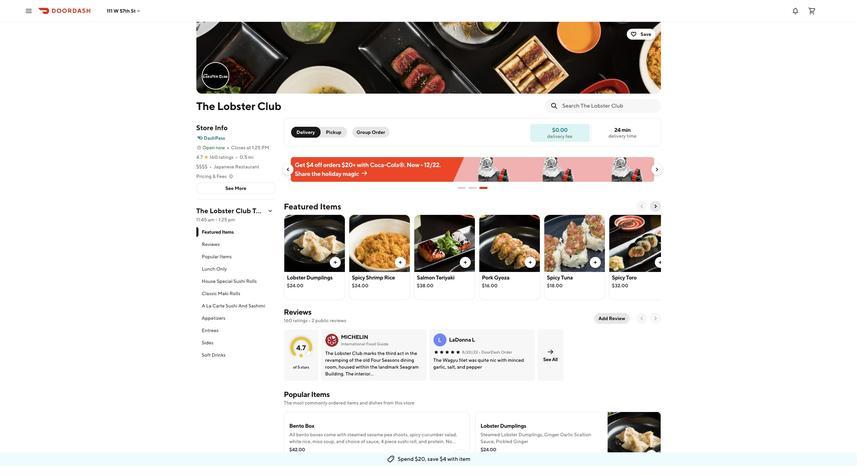 Task type: vqa. For each thing, say whether or not it's contained in the screenshot.
Lobster Dumplings image to the left
yes



Task type: locate. For each thing, give the bounding box(es) containing it.
the up 11:45
[[196, 207, 208, 215]]

only
[[216, 267, 227, 272]]

the for the lobster club to-go
[[196, 207, 208, 215]]

fees
[[217, 174, 227, 179]]

reviews up the popular items
[[202, 242, 220, 248]]

order right the doordash
[[501, 350, 512, 355]]

spicy shrimp rice image
[[349, 215, 410, 273]]

5
[[298, 365, 300, 370]]

sashimi
[[249, 304, 265, 309]]

0 vertical spatial ginger
[[545, 433, 560, 438]]

lobster dumplings image
[[284, 215, 345, 273], [608, 413, 661, 466]]

160 inside the reviews 160 ratings • 2 public reviews
[[284, 318, 292, 324]]

l left the ladonna
[[438, 337, 442, 344]]

4.7 up $$$$
[[196, 155, 203, 160]]

magic
[[343, 170, 359, 178]]

see
[[225, 186, 234, 191], [544, 357, 552, 363]]

popular up the 'most'
[[284, 391, 310, 400]]

featured items down 11:45 am - 1:25 pm
[[202, 230, 234, 235]]

0 horizontal spatial featured
[[202, 230, 221, 235]]

160 down open now
[[210, 155, 218, 160]]

get $4 off orders $20+ with coca-cola®. now - 12/22. share the holiday magic
[[295, 162, 441, 178]]

$42.00
[[289, 448, 305, 453]]

1 horizontal spatial of
[[361, 440, 365, 445]]

2 horizontal spatial and
[[419, 440, 427, 445]]

111
[[107, 8, 113, 14]]

reviews for reviews
[[202, 242, 220, 248]]

spend
[[398, 457, 414, 463]]

st
[[131, 8, 136, 14]]

-
[[421, 162, 423, 169], [216, 217, 218, 223]]

rolls
[[246, 279, 257, 284], [230, 291, 240, 297]]

1 vertical spatial reviews
[[284, 308, 312, 317]]

11:45
[[196, 217, 207, 223]]

0 horizontal spatial reviews
[[202, 242, 220, 248]]

see for see more
[[225, 186, 234, 191]]

the
[[196, 100, 215, 113], [196, 207, 208, 215], [284, 401, 292, 406]]

3 spicy from the left
[[612, 275, 625, 281]]

0 vertical spatial popular
[[202, 254, 219, 260]]

salmon
[[417, 275, 435, 281]]

a la carte sushi and sashimi button
[[196, 300, 276, 313]]

1 horizontal spatial lobster dumplings image
[[608, 413, 661, 466]]

featured
[[284, 202, 319, 212], [202, 230, 221, 235]]

0 vertical spatial club
[[257, 100, 281, 113]]

add item to cart image for salmon teriyaki
[[463, 260, 468, 266]]

0 horizontal spatial and
[[336, 440, 345, 445]]

0 vertical spatial order
[[372, 130, 385, 135]]

ratings down reviews link
[[293, 318, 308, 324]]

1 vertical spatial 4.7
[[296, 344, 306, 352]]

box
[[305, 423, 315, 430]]

1 horizontal spatial see
[[544, 357, 552, 363]]

1 vertical spatial the
[[196, 207, 208, 215]]

0 vertical spatial see
[[225, 186, 234, 191]]

1 vertical spatial 160
[[284, 318, 292, 324]]

carte
[[213, 304, 225, 309]]

160 down reviews link
[[284, 318, 292, 324]]

shoots,
[[393, 433, 409, 438]]

spicy inside spicy tuna $18.00
[[547, 275, 560, 281]]

with inside bento box all bento boxes come with steamed sesame pea shoots, spicy cucumber salad, white rice, miso soup, and choice of sauce, 4 piece sushi roll, and protein.   no modifications, please.
[[337, 433, 347, 438]]

salmon teriyaki image
[[414, 215, 475, 273]]

with right come
[[337, 433, 347, 438]]

1 vertical spatial featured items
[[202, 230, 234, 235]]

1:25 left pm
[[219, 217, 227, 223]]

reviews inside the reviews button
[[202, 242, 220, 248]]

open menu image
[[25, 7, 33, 15]]

0.5 mi
[[240, 155, 254, 160]]

the left the 'most'
[[284, 401, 292, 406]]

featured right menus icon
[[284, 202, 319, 212]]

add item to cart image
[[333, 260, 338, 266], [398, 260, 403, 266], [463, 260, 468, 266], [528, 260, 533, 266], [593, 260, 598, 266], [658, 260, 663, 266], [458, 454, 463, 459], [649, 454, 654, 459]]

items inside button
[[220, 254, 232, 260]]

1:25 right at
[[252, 145, 261, 151]]

0 horizontal spatial with
[[337, 433, 347, 438]]

0 vertical spatial featured items
[[284, 202, 341, 212]]

0 horizontal spatial featured items
[[202, 230, 234, 235]]

2
[[312, 318, 315, 324]]

0 vertical spatial -
[[421, 162, 423, 169]]

$4 left off
[[306, 162, 314, 169]]

all inside bento box all bento boxes come with steamed sesame pea shoots, spicy cucumber salad, white rice, miso soup, and choice of sauce, 4 piece sushi roll, and protein.   no modifications, please.
[[289, 433, 295, 438]]

ginger down dumplings,
[[514, 440, 529, 445]]

0 horizontal spatial dumplings
[[307, 275, 333, 281]]

items down 'holiday'
[[320, 202, 341, 212]]

1 vertical spatial 1:25
[[219, 217, 227, 223]]

classic
[[202, 291, 217, 297]]

1 horizontal spatial $4
[[440, 457, 447, 463]]

no
[[446, 440, 452, 445]]

0 horizontal spatial spicy
[[352, 275, 365, 281]]

0 horizontal spatial $4
[[306, 162, 314, 169]]

add review button
[[595, 314, 630, 325]]

see inside button
[[225, 186, 234, 191]]

1 horizontal spatial spicy
[[547, 275, 560, 281]]

0 vertical spatial reviews
[[202, 242, 220, 248]]

$24.00 down shrimp
[[352, 283, 369, 289]]

cucumber
[[422, 433, 444, 438]]

1 vertical spatial featured
[[202, 230, 221, 235]]

michelin international food guide
[[341, 334, 389, 347]]

lobster
[[217, 100, 255, 113], [210, 207, 234, 215], [287, 275, 306, 281], [481, 423, 499, 430], [501, 433, 518, 438]]

- inside get $4 off orders $20+ with coca-cola®. now - 12/22. share the holiday magic
[[421, 162, 423, 169]]

spicy tuna image
[[545, 215, 605, 273]]

ratings up $$$$ • japanese restaurant
[[219, 155, 234, 160]]

1 vertical spatial sushi
[[226, 304, 237, 309]]

dumplings for lobster dumplings $24.00
[[307, 275, 333, 281]]

club for the lobster club to-go
[[236, 207, 251, 215]]

0 horizontal spatial ginger
[[514, 440, 529, 445]]

1 horizontal spatial with
[[357, 162, 369, 169]]

• right $$$$
[[210, 164, 212, 170]]

0 vertical spatial 1:25
[[252, 145, 261, 151]]

1 vertical spatial ginger
[[514, 440, 529, 445]]

club
[[257, 100, 281, 113], [236, 207, 251, 215]]

spicy shrimp rice $24.00
[[352, 275, 395, 289]]

scallion
[[574, 433, 592, 438]]

12/22.
[[424, 162, 441, 169]]

of 5 stars
[[293, 365, 309, 370]]

reviews
[[202, 242, 220, 248], [284, 308, 312, 317]]

0 horizontal spatial delivery
[[548, 134, 565, 139]]

items up only
[[220, 254, 232, 260]]

0 vertical spatial $4
[[306, 162, 314, 169]]

0 horizontal spatial of
[[293, 365, 297, 370]]

0 vertical spatial 4.7
[[196, 155, 203, 160]]

now
[[407, 162, 420, 169]]

0 vertical spatial sushi
[[234, 279, 245, 284]]

dumplings for lobster dumplings steamed lobster dumplings, ginger garlic scallion sauce, pickled ginger $24.00
[[500, 423, 527, 430]]

• right now
[[227, 145, 229, 151]]

the lobster club
[[196, 100, 281, 113]]

featured items
[[284, 202, 341, 212], [202, 230, 234, 235]]

1 horizontal spatial and
[[360, 401, 368, 406]]

of inside bento box all bento boxes come with steamed sesame pea shoots, spicy cucumber salad, white rice, miso soup, and choice of sauce, 4 piece sushi roll, and protein.   no modifications, please.
[[361, 440, 365, 445]]

1 vertical spatial with
[[337, 433, 347, 438]]

delivery down $0.00
[[548, 134, 565, 139]]

items inside popular items the most commonly ordered items and dishes from this store
[[311, 391, 330, 400]]

reviews link
[[284, 308, 312, 317]]

1 vertical spatial dumplings
[[500, 423, 527, 430]]

0 horizontal spatial popular
[[202, 254, 219, 260]]

1 horizontal spatial -
[[421, 162, 423, 169]]

spicy inside spicy toro $32.00
[[612, 275, 625, 281]]

1 horizontal spatial ratings
[[293, 318, 308, 324]]

popular inside popular items the most commonly ordered items and dishes from this store
[[284, 391, 310, 400]]

- right now
[[421, 162, 423, 169]]

Pickup radio
[[317, 127, 347, 138]]

pm
[[262, 145, 269, 151]]

Item Search search field
[[563, 102, 656, 110]]

with
[[357, 162, 369, 169], [337, 433, 347, 438], [448, 457, 458, 463]]

$20+
[[342, 162, 356, 169]]

steamed
[[348, 433, 366, 438]]

• right 8/20/22
[[479, 350, 481, 355]]

4.7 up of 5 stars
[[296, 344, 306, 352]]

0 vertical spatial ratings
[[219, 155, 234, 160]]

delivery left time
[[609, 134, 626, 139]]

and right soup,
[[336, 440, 345, 445]]

1 vertical spatial club
[[236, 207, 251, 215]]

items up the commonly
[[311, 391, 330, 400]]

menus image
[[268, 208, 273, 214]]

1 vertical spatial all
[[289, 433, 295, 438]]

stars
[[301, 365, 309, 370]]

0 horizontal spatial $24.00
[[287, 283, 304, 289]]

ginger
[[545, 433, 560, 438], [514, 440, 529, 445]]

$24.00 inside lobster dumplings $24.00
[[287, 283, 304, 289]]

spicy inside spicy shrimp rice $24.00
[[352, 275, 365, 281]]

delivery inside the $0.00 delivery fee
[[548, 134, 565, 139]]

$4 right save
[[440, 457, 447, 463]]

featured items down the
[[284, 202, 341, 212]]

the inside popular items the most commonly ordered items and dishes from this store
[[284, 401, 292, 406]]

previous button of carousel image
[[639, 204, 645, 210]]

rice,
[[302, 440, 312, 445]]

0 vertical spatial rolls
[[246, 279, 257, 284]]

delivery
[[609, 134, 626, 139], [548, 134, 565, 139]]

1 horizontal spatial $24.00
[[352, 283, 369, 289]]

1 horizontal spatial reviews
[[284, 308, 312, 317]]

1 horizontal spatial all
[[552, 357, 558, 363]]

0 horizontal spatial club
[[236, 207, 251, 215]]

lobster dumplings $24.00
[[287, 275, 333, 289]]

1 vertical spatial order
[[501, 350, 512, 355]]

the lobster club image
[[196, 22, 661, 94], [203, 63, 229, 89]]

ginger left garlic at the right of the page
[[545, 433, 560, 438]]

with left item
[[448, 457, 458, 463]]

lobster dumplings steamed lobster dumplings, ginger garlic scallion sauce, pickled ginger $24.00
[[481, 423, 592, 453]]

public
[[316, 318, 329, 324]]

popular up "lunch" in the left of the page
[[202, 254, 219, 260]]

160
[[210, 155, 218, 160], [284, 318, 292, 324]]

1 horizontal spatial popular
[[284, 391, 310, 400]]

$16.00
[[482, 283, 498, 289]]

0 vertical spatial with
[[357, 162, 369, 169]]

1 horizontal spatial club
[[257, 100, 281, 113]]

dumplings inside lobster dumplings steamed lobster dumplings, ginger garlic scallion sauce, pickled ginger $24.00
[[500, 423, 527, 430]]

1 horizontal spatial dumplings
[[500, 423, 527, 430]]

1 vertical spatial popular
[[284, 391, 310, 400]]

item
[[460, 457, 471, 463]]

the
[[312, 170, 321, 178]]

• left 2
[[309, 318, 311, 324]]

rolls right maki
[[230, 291, 240, 297]]

2 spicy from the left
[[547, 275, 560, 281]]

pork
[[482, 275, 493, 281]]

popular for popular items
[[202, 254, 219, 260]]

l
[[438, 337, 442, 344], [472, 337, 475, 344]]

1 vertical spatial lobster dumplings image
[[608, 413, 661, 466]]

1 vertical spatial of
[[361, 440, 365, 445]]

popular inside button
[[202, 254, 219, 260]]

bento
[[296, 433, 309, 438]]

reviews inside the reviews 160 ratings • 2 public reviews
[[284, 308, 312, 317]]

0 horizontal spatial 1:25
[[219, 217, 227, 223]]

1 horizontal spatial delivery
[[609, 134, 626, 139]]

dishes
[[369, 401, 383, 406]]

spicy up $32.00
[[612, 275, 625, 281]]

2 vertical spatial the
[[284, 401, 292, 406]]

reviews 160 ratings • 2 public reviews
[[284, 308, 346, 324]]

see for see all
[[544, 357, 552, 363]]

1 spicy from the left
[[352, 275, 365, 281]]

next image
[[653, 316, 659, 322]]

0 horizontal spatial order
[[372, 130, 385, 135]]

4.7
[[196, 155, 203, 160], [296, 344, 306, 352]]

open
[[203, 145, 215, 151]]

1 horizontal spatial 160
[[284, 318, 292, 324]]

0 vertical spatial of
[[293, 365, 297, 370]]

1 delivery from the left
[[609, 134, 626, 139]]

1 horizontal spatial rolls
[[246, 279, 257, 284]]

with inside get $4 off orders $20+ with coca-cola®. now - 12/22. share the holiday magic
[[357, 162, 369, 169]]

of left 5
[[293, 365, 297, 370]]

$24.00 down sauce,
[[481, 448, 497, 453]]

of down steamed
[[361, 440, 365, 445]]

$0.00 delivery fee
[[548, 127, 573, 139]]

0 vertical spatial all
[[552, 357, 558, 363]]

spicy up $18.00
[[547, 275, 560, 281]]

0 horizontal spatial lobster dumplings image
[[284, 215, 345, 273]]

all
[[552, 357, 558, 363], [289, 433, 295, 438]]

1 vertical spatial see
[[544, 357, 552, 363]]

piece
[[385, 440, 397, 445]]

pork gyoza image
[[479, 215, 540, 273]]

sides
[[202, 341, 214, 346]]

and right items at the bottom of page
[[360, 401, 368, 406]]

0 vertical spatial 160
[[210, 155, 218, 160]]

featured down am
[[202, 230, 221, 235]]

spicy left shrimp
[[352, 275, 365, 281]]

and right roll,
[[419, 440, 427, 445]]

with right $20+
[[357, 162, 369, 169]]

of
[[293, 365, 297, 370], [361, 440, 365, 445]]

1 vertical spatial ratings
[[293, 318, 308, 324]]

1 horizontal spatial featured
[[284, 202, 319, 212]]

spicy
[[410, 433, 421, 438]]

soft drinks button
[[196, 350, 276, 362]]

reviews down lobster dumplings $24.00
[[284, 308, 312, 317]]

2 horizontal spatial with
[[448, 457, 458, 463]]

delivery inside 24 min delivery time
[[609, 134, 626, 139]]

1 vertical spatial $4
[[440, 457, 447, 463]]

see more
[[225, 186, 247, 191]]

items
[[320, 202, 341, 212], [222, 230, 234, 235], [220, 254, 232, 260], [311, 391, 330, 400]]

appetizers button
[[196, 313, 276, 325]]

$24.00 inside lobster dumplings steamed lobster dumplings, ginger garlic scallion sauce, pickled ginger $24.00
[[481, 448, 497, 453]]

1 horizontal spatial 1:25
[[252, 145, 261, 151]]

and inside popular items the most commonly ordered items and dishes from this store
[[360, 401, 368, 406]]

see all link
[[538, 330, 564, 382]]

0 horizontal spatial see
[[225, 186, 234, 191]]

1 vertical spatial -
[[216, 217, 218, 223]]

featured items heading
[[284, 201, 341, 212]]

add item to cart image for spicy shrimp rice
[[398, 260, 403, 266]]

2 horizontal spatial $24.00
[[481, 448, 497, 453]]

dumplings inside lobster dumplings $24.00
[[307, 275, 333, 281]]

0 vertical spatial the
[[196, 100, 215, 113]]

1 horizontal spatial 4.7
[[296, 344, 306, 352]]

reviews for reviews 160 ratings • 2 public reviews
[[284, 308, 312, 317]]

l up 8/20/22
[[472, 337, 475, 344]]

sushi down lunch only button
[[234, 279, 245, 284]]

the for the lobster club
[[196, 100, 215, 113]]

$24.00 up reviews link
[[287, 283, 304, 289]]

0 horizontal spatial rolls
[[230, 291, 240, 297]]

protein.
[[428, 440, 445, 445]]

the up store
[[196, 100, 215, 113]]

rolls up classic maki rolls button
[[246, 279, 257, 284]]

0 horizontal spatial 160
[[210, 155, 218, 160]]

0 horizontal spatial all
[[289, 433, 295, 438]]

0 vertical spatial dumplings
[[307, 275, 333, 281]]

- right am
[[216, 217, 218, 223]]

add item to cart image for lobster dumplings
[[333, 260, 338, 266]]

2 delivery from the left
[[548, 134, 565, 139]]

pricing & fees
[[196, 174, 227, 179]]

2 horizontal spatial spicy
[[612, 275, 625, 281]]

order right group
[[372, 130, 385, 135]]

0 vertical spatial featured
[[284, 202, 319, 212]]

order inside group order button
[[372, 130, 385, 135]]

pork gyoza $16.00
[[482, 275, 510, 289]]

sushi left and
[[226, 304, 237, 309]]



Task type: describe. For each thing, give the bounding box(es) containing it.
la
[[206, 304, 212, 309]]

a la carte sushi and sashimi
[[202, 304, 265, 309]]

24
[[615, 127, 621, 134]]

$18.00
[[547, 283, 563, 289]]

add item to cart image for spicy tuna
[[593, 260, 598, 266]]

coca-
[[370, 162, 387, 169]]

dumplings,
[[519, 433, 544, 438]]

commonly
[[305, 401, 328, 406]]

lunch only button
[[196, 263, 276, 276]]

items inside heading
[[320, 202, 341, 212]]

the lobster club to-go
[[196, 207, 273, 215]]

restaurant
[[235, 164, 259, 170]]

store info
[[196, 124, 228, 132]]

am
[[208, 217, 215, 223]]

0 items, open order cart image
[[808, 7, 817, 15]]

spicy toro $32.00
[[612, 275, 637, 289]]

pricing
[[196, 174, 212, 179]]

store
[[196, 124, 214, 132]]

shrimp
[[366, 275, 384, 281]]

• closes at 1:25 pm
[[227, 145, 269, 151]]

roll,
[[410, 440, 418, 445]]

1 horizontal spatial featured items
[[284, 202, 341, 212]]

0.5
[[240, 155, 247, 160]]

0 horizontal spatial ratings
[[219, 155, 234, 160]]

classic maki rolls
[[202, 291, 240, 297]]

$38.00
[[417, 283, 434, 289]]

spicy for spicy tuna
[[547, 275, 560, 281]]

reviews
[[330, 318, 346, 324]]

$32.00
[[612, 283, 629, 289]]

fee
[[566, 134, 573, 139]]

previous image
[[639, 316, 645, 322]]

featured inside heading
[[284, 202, 319, 212]]

orders
[[323, 162, 341, 169]]

0 horizontal spatial l
[[438, 337, 442, 344]]

0 horizontal spatial -
[[216, 217, 218, 223]]

soft
[[202, 353, 211, 358]]

at
[[247, 145, 251, 151]]

spicy toro image
[[610, 215, 670, 273]]

4
[[381, 440, 384, 445]]

group
[[357, 130, 371, 135]]

maki
[[218, 291, 229, 297]]

ratings inside the reviews 160 ratings • 2 public reviews
[[293, 318, 308, 324]]

1:25 for pm
[[219, 217, 227, 223]]

garlic
[[560, 433, 574, 438]]

lobster inside lobster dumplings $24.00
[[287, 275, 306, 281]]

1 horizontal spatial order
[[501, 350, 512, 355]]

modifications,
[[289, 446, 320, 452]]

tuna
[[561, 275, 573, 281]]

add item to cart image for spicy toro
[[658, 260, 663, 266]]

sauce,
[[366, 440, 380, 445]]

miso
[[313, 440, 323, 445]]

• doordash order
[[479, 350, 512, 355]]

ladonna l
[[449, 337, 475, 344]]

$$$$
[[196, 164, 208, 170]]

add review
[[599, 316, 626, 322]]

please.
[[321, 446, 336, 452]]

2 vertical spatial with
[[448, 457, 458, 463]]

0 vertical spatial lobster dumplings image
[[284, 215, 345, 273]]

time
[[627, 134, 637, 139]]

1 horizontal spatial l
[[472, 337, 475, 344]]

closes
[[231, 145, 246, 151]]

ladonna
[[449, 337, 471, 344]]

popular for popular items the most commonly ordered items and dishes from this store
[[284, 391, 310, 400]]

1:25 for pm
[[252, 145, 261, 151]]

$0.00
[[552, 127, 568, 133]]

house special sushi rolls
[[202, 279, 257, 284]]

• inside the reviews 160 ratings • 2 public reviews
[[309, 318, 311, 324]]

save button
[[627, 29, 656, 40]]

holiday
[[322, 170, 342, 178]]

save
[[641, 31, 652, 37]]

items down pm
[[222, 230, 234, 235]]

gyoza
[[494, 275, 510, 281]]

0 horizontal spatial 4.7
[[196, 155, 203, 160]]

international
[[341, 342, 366, 347]]

order methods option group
[[291, 127, 347, 138]]

cola®.
[[387, 162, 406, 169]]

spicy for spicy toro
[[612, 275, 625, 281]]

next button of carousel image
[[653, 204, 659, 210]]

soft drinks
[[202, 353, 226, 358]]

info
[[215, 124, 228, 132]]

entrees
[[202, 328, 219, 334]]

club for the lobster club
[[257, 100, 281, 113]]

special
[[217, 279, 233, 284]]

previous button of carousel image
[[285, 167, 291, 173]]

lunch only
[[202, 267, 227, 272]]

group order
[[357, 130, 385, 135]]

sauce,
[[481, 440, 495, 445]]

choice
[[346, 440, 360, 445]]

come
[[324, 433, 336, 438]]

share
[[295, 170, 311, 178]]

popular items button
[[196, 251, 276, 263]]

store
[[404, 401, 415, 406]]

$24.00 inside spicy shrimp rice $24.00
[[352, 283, 369, 289]]

160 ratings •
[[210, 155, 238, 160]]

this
[[395, 401, 403, 406]]

1 horizontal spatial ginger
[[545, 433, 560, 438]]

notification bell image
[[792, 7, 800, 15]]

&
[[213, 174, 216, 179]]

from
[[384, 401, 394, 406]]

• left 0.5
[[236, 155, 238, 160]]

spend $20, save $4 with item
[[398, 457, 471, 463]]

next button of carousel image
[[654, 167, 660, 173]]

save
[[428, 457, 439, 463]]

Delivery radio
[[291, 127, 321, 138]]

add item to cart image for pork gyoza
[[528, 260, 533, 266]]

soup,
[[324, 440, 336, 445]]

1 vertical spatial rolls
[[230, 291, 240, 297]]

bento box all bento boxes come with steamed sesame pea shoots, spicy cucumber salad, white rice, miso soup, and choice of sauce, 4 piece sushi roll, and protein.   no modifications, please.
[[289, 423, 457, 452]]

spicy for spicy shrimp rice
[[352, 275, 365, 281]]

classic maki rolls button
[[196, 288, 276, 300]]

salmon teriyaki $38.00
[[417, 275, 455, 289]]

michelin
[[341, 334, 368, 341]]

$$$$ • japanese restaurant
[[196, 164, 259, 170]]

$4 inside get $4 off orders $20+ with coca-cola®. now - 12/22. share the holiday magic
[[306, 162, 314, 169]]

pricing & fees button
[[196, 173, 234, 180]]

spicy tuna $18.00
[[547, 275, 573, 289]]

select promotional banner element
[[458, 182, 488, 194]]

more
[[235, 186, 247, 191]]

steamed
[[481, 433, 500, 438]]

24 min delivery time
[[609, 127, 637, 139]]

white
[[289, 440, 302, 445]]



